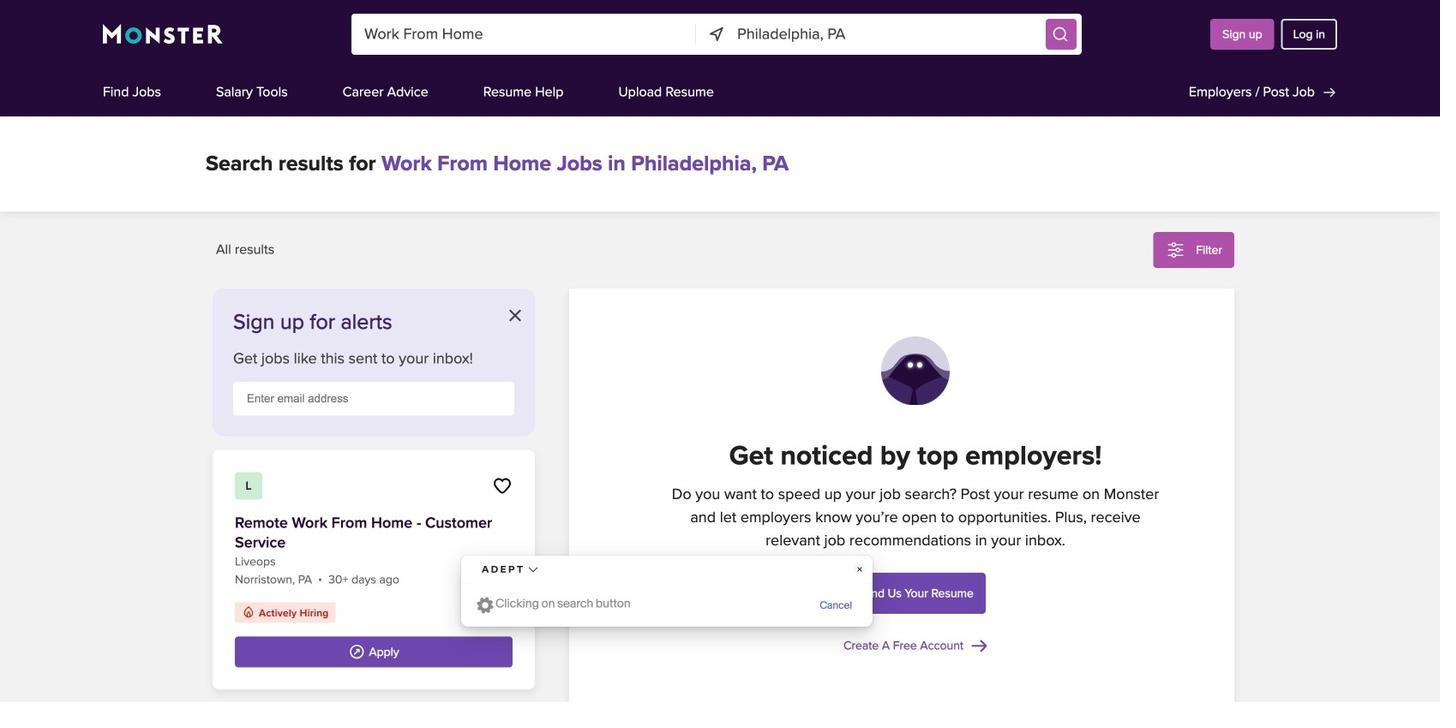 Task type: locate. For each thing, give the bounding box(es) containing it.
email address email field
[[233, 382, 514, 416]]

search image
[[1052, 26, 1069, 43]]

save this job image
[[492, 476, 513, 497]]

Enter location or "remote" search field
[[737, 14, 1041, 55]]



Task type: vqa. For each thing, say whether or not it's contained in the screenshot.
the Enable reverse geolocation ICON on the top
yes



Task type: describe. For each thing, give the bounding box(es) containing it.
filter image
[[1165, 240, 1186, 261]]

remote work from home - customer service at liveops element
[[213, 450, 535, 690]]

close image
[[509, 310, 521, 322]]

enable reverse geolocation image
[[707, 25, 726, 44]]

monster image
[[103, 24, 223, 45]]

filter image
[[1165, 240, 1186, 261]]

Search jobs, keywords, companies search field
[[352, 14, 696, 55]]



